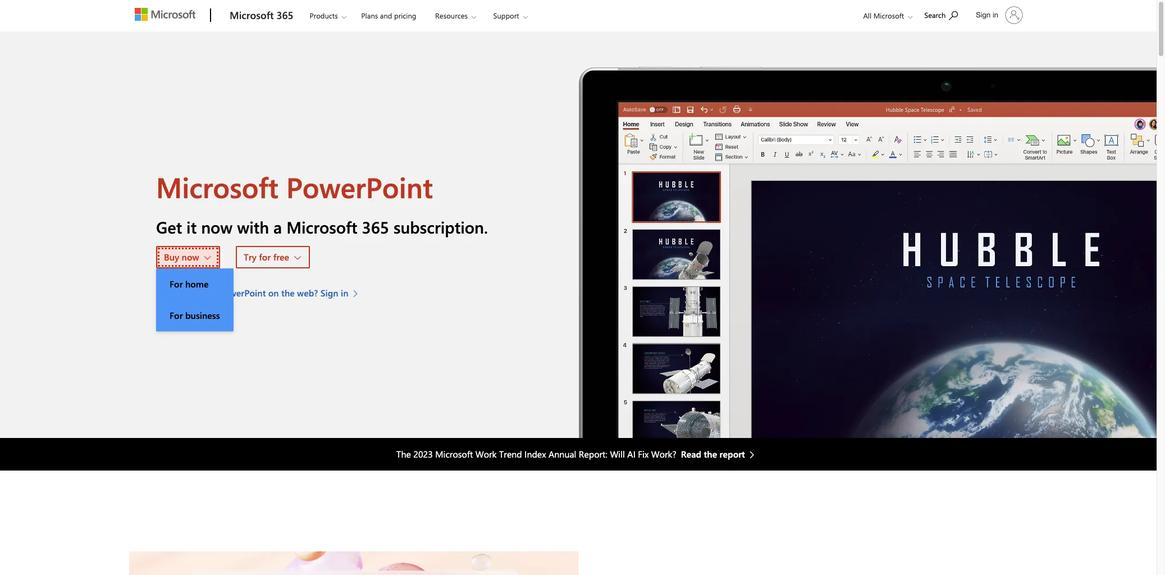 Task type: locate. For each thing, give the bounding box(es) containing it.
sign right web?
[[321, 287, 339, 299]]

sign
[[976, 11, 991, 19], [321, 287, 339, 299]]

0 horizontal spatial the
[[281, 287, 295, 299]]

try for free
[[244, 251, 289, 263]]

powerpoint left on
[[219, 287, 266, 299]]

search
[[925, 10, 946, 20]]

in right web?
[[341, 287, 349, 299]]

for business link
[[156, 300, 233, 331]]

ai
[[628, 448, 636, 460]]

to
[[192, 287, 200, 299]]

products
[[310, 11, 338, 20]]

powerpoint up the get it now with a microsoft 365 subscription. on the top of page
[[286, 168, 433, 205]]

work
[[476, 448, 497, 460]]

in
[[993, 11, 999, 19], [341, 287, 349, 299]]

free
[[273, 251, 289, 263]]

0 vertical spatial sign
[[976, 11, 991, 19]]

1 horizontal spatial now
[[201, 216, 233, 237]]

microsoft 365 link
[[224, 1, 299, 31]]

365
[[277, 8, 293, 22], [362, 216, 389, 237]]

support
[[494, 11, 519, 20]]

microsoft powerpoint
[[156, 168, 433, 205]]

for
[[170, 278, 183, 290], [170, 309, 183, 321]]

0 vertical spatial for
[[170, 278, 183, 290]]

0 vertical spatial the
[[281, 287, 295, 299]]

0 horizontal spatial sign
[[321, 287, 339, 299]]

sign right search search field
[[976, 11, 991, 19]]

for home link
[[156, 268, 233, 300]]

resources button
[[426, 1, 485, 31]]

for for for home
[[170, 278, 183, 290]]

0 vertical spatial now
[[201, 216, 233, 237]]

report:
[[579, 448, 608, 460]]

powerpoint
[[286, 168, 433, 205], [219, 287, 266, 299]]

a
[[274, 216, 282, 237]]

for left home
[[170, 278, 183, 290]]

the right read
[[704, 448, 717, 460]]

now right 'it'
[[201, 216, 233, 237]]

the right on
[[281, 287, 295, 299]]

all microsoft button
[[855, 1, 919, 31]]

2023
[[414, 448, 433, 460]]

buy now element
[[156, 268, 233, 331]]

0 vertical spatial 365
[[277, 8, 293, 22]]

1 vertical spatial powerpoint
[[219, 287, 266, 299]]

work?
[[651, 448, 677, 460]]

index
[[525, 448, 546, 460]]

1 horizontal spatial 365
[[362, 216, 389, 237]]

sign in
[[976, 11, 999, 19]]

and
[[380, 11, 392, 20]]

looking
[[156, 287, 189, 299]]

for home
[[170, 278, 209, 290]]

report
[[720, 448, 745, 460]]

buy now button
[[156, 246, 220, 268]]

2 for from the top
[[170, 309, 183, 321]]

in right search search field
[[993, 11, 999, 19]]

looking to use powerpoint on the web? sign in
[[156, 287, 349, 299]]

1 vertical spatial now
[[182, 251, 199, 263]]

products button
[[300, 1, 355, 31]]

1 vertical spatial 365
[[362, 216, 389, 237]]

now right 'buy'
[[182, 251, 199, 263]]

1 vertical spatial for
[[170, 309, 183, 321]]

0 horizontal spatial 365
[[277, 8, 293, 22]]

0 horizontal spatial now
[[182, 251, 199, 263]]

on
[[268, 287, 279, 299]]

1 for from the top
[[170, 278, 183, 290]]

1 horizontal spatial the
[[704, 448, 717, 460]]

microsoft 365
[[230, 8, 293, 22]]

microsoft inside all microsoft "dropdown button"
[[874, 11, 905, 20]]

1 vertical spatial in
[[341, 287, 349, 299]]

buy now
[[164, 251, 199, 263]]

0 vertical spatial in
[[993, 11, 999, 19]]

microsoft
[[230, 8, 274, 22], [874, 11, 905, 20], [156, 168, 279, 205], [287, 216, 358, 237], [435, 448, 473, 460]]

microsoft inside microsoft 365 link
[[230, 8, 274, 22]]

1 horizontal spatial in
[[993, 11, 999, 19]]

now
[[201, 216, 233, 237], [182, 251, 199, 263]]

microsoft image
[[135, 8, 195, 21]]

0 vertical spatial powerpoint
[[286, 168, 433, 205]]

1 horizontal spatial powerpoint
[[286, 168, 433, 205]]

the
[[281, 287, 295, 299], [704, 448, 717, 460]]

1 vertical spatial sign
[[321, 287, 339, 299]]

for down looking
[[170, 309, 183, 321]]

fix
[[638, 448, 649, 460]]



Task type: describe. For each thing, give the bounding box(es) containing it.
sign in link
[[970, 2, 1028, 29]]

1 horizontal spatial sign
[[976, 11, 991, 19]]

the 2023 microsoft work trend index annual report: will ai fix work? read the report
[[397, 448, 745, 460]]

it
[[187, 216, 197, 237]]

for business
[[170, 309, 220, 321]]

plans and pricing
[[361, 11, 417, 20]]

resources
[[435, 11, 468, 20]]

annual
[[549, 448, 577, 460]]

business
[[185, 309, 220, 321]]

get
[[156, 216, 182, 237]]

read the report link
[[681, 448, 761, 461]]

plans and pricing link
[[356, 1, 422, 28]]

0 horizontal spatial in
[[341, 287, 349, 299]]

device screen showing a presentation open in powerpoint image
[[579, 31, 1157, 438]]

search button
[[920, 2, 963, 27]]

use
[[203, 287, 216, 299]]

read
[[681, 448, 702, 460]]

all
[[864, 11, 872, 20]]

buy
[[164, 251, 179, 263]]

web?
[[297, 287, 318, 299]]

support button
[[484, 1, 537, 31]]

plans
[[361, 11, 378, 20]]

try for free button
[[236, 246, 310, 268]]

pricing
[[394, 11, 417, 20]]

0 horizontal spatial powerpoint
[[219, 287, 266, 299]]

Search search field
[[919, 2, 970, 27]]

for
[[259, 251, 271, 263]]

the
[[397, 448, 411, 460]]

looking to use powerpoint on the web? sign in link
[[156, 286, 364, 300]]

trend
[[499, 448, 522, 460]]

1 vertical spatial the
[[704, 448, 717, 460]]

all microsoft
[[864, 11, 905, 20]]

home
[[185, 278, 209, 290]]

now inside dropdown button
[[182, 251, 199, 263]]

with
[[237, 216, 269, 237]]

try
[[244, 251, 257, 263]]

for for for business
[[170, 309, 183, 321]]

get it now with a microsoft 365 subscription.
[[156, 216, 488, 237]]

subscription.
[[394, 216, 488, 237]]

will
[[610, 448, 625, 460]]



Task type: vqa. For each thing, say whether or not it's contained in the screenshot.
the
yes



